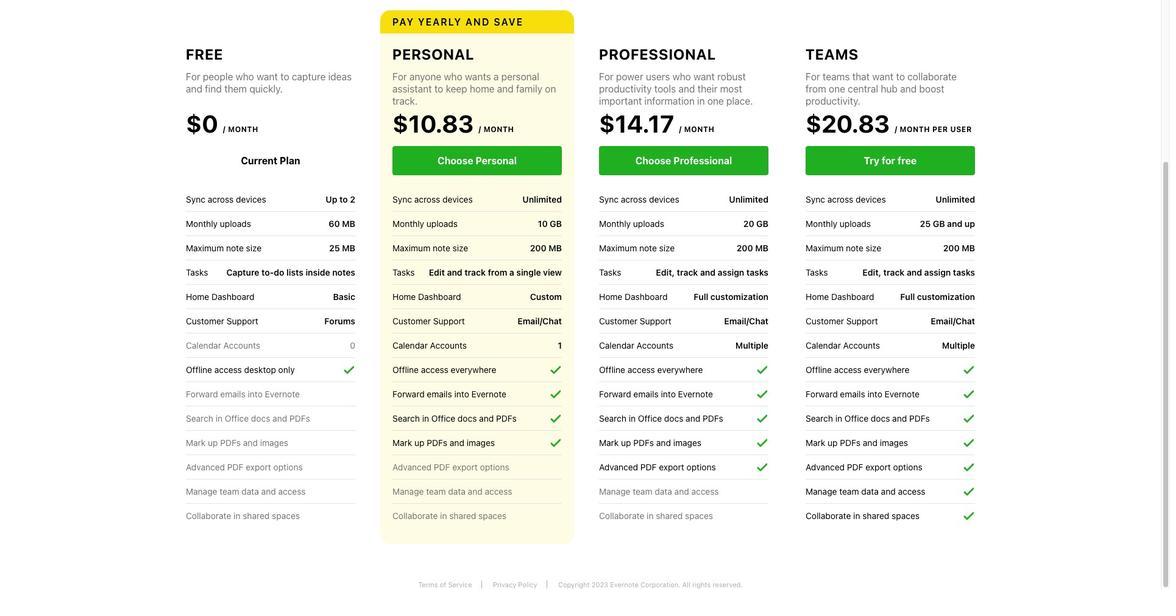 Task type: locate. For each thing, give the bounding box(es) containing it.
assign for 20
[[718, 268, 744, 278]]

devices down current
[[236, 194, 266, 204]]

a left 'single'
[[509, 268, 514, 278]]

devices
[[236, 194, 266, 204], [443, 194, 473, 204], [649, 194, 679, 204], [856, 194, 886, 204]]

1 horizontal spatial edit,
[[863, 268, 881, 278]]

month
[[228, 125, 258, 134], [484, 125, 514, 134], [684, 125, 715, 134], [900, 125, 930, 134]]

2 collaborate in shared spaces from the left
[[393, 511, 506, 522]]

4 home dashboard from the left
[[806, 292, 874, 302]]

2 horizontal spatial want
[[872, 71, 894, 82]]

custom
[[530, 292, 562, 302]]

per
[[933, 125, 948, 134]]

$0
[[186, 109, 218, 138]]

3 maximum note size from the left
[[599, 243, 675, 253]]

200 mb for 25 gb and up
[[943, 243, 975, 254]]

want up quickly.
[[257, 71, 278, 82]]

25 mb
[[329, 243, 355, 254]]

2 search in office docs and pdfs from the left
[[393, 414, 517, 424]]

0 horizontal spatial one
[[708, 96, 724, 107]]

tasks
[[747, 268, 769, 278], [953, 268, 975, 278]]

/ up choose personal
[[479, 125, 481, 134]]

for for free
[[186, 71, 200, 82]]

assign
[[718, 268, 744, 278], [924, 268, 951, 278]]

/ inside the $0 / month
[[223, 125, 226, 134]]

2 horizontal spatial unlimited
[[936, 194, 975, 205]]

1 horizontal spatial email/chat
[[724, 316, 769, 327]]

one down their
[[708, 96, 724, 107]]

customer support for 20 gb
[[599, 316, 672, 326]]

productivity.
[[806, 96, 860, 107]]

want inside for people who want to capture ideas and find them quickly.
[[257, 71, 278, 82]]

dashboard for 20 gb
[[625, 292, 668, 302]]

0 horizontal spatial 25
[[329, 243, 340, 254]]

/ for $20.83
[[895, 125, 898, 134]]

dashboard for 25 gb and up
[[831, 292, 874, 302]]

for inside for anyone who wants a personal assistant to keep home and family on track.
[[393, 71, 407, 82]]

monthly uploads
[[186, 219, 251, 229], [393, 219, 458, 229], [599, 219, 664, 229], [806, 219, 871, 229]]

one down teams
[[829, 83, 845, 94]]

them
[[224, 83, 247, 94]]

desktop
[[244, 365, 276, 375]]

3 monthly uploads from the left
[[599, 219, 664, 229]]

choose personal button
[[393, 146, 562, 176]]

month inside $14.17 / month
[[684, 125, 715, 134]]

unlimited up the 25 gb and up
[[936, 194, 975, 205]]

200 down 10
[[530, 243, 547, 254]]

2 calendar accounts from the left
[[393, 340, 467, 351]]

accounts for 20 gb
[[637, 340, 674, 351]]

advanced
[[186, 462, 225, 473], [393, 462, 432, 473], [599, 462, 638, 473], [806, 462, 845, 473]]

monthly for 20 gb
[[599, 219, 631, 229]]

3 offline access everywhere from the left
[[806, 365, 910, 375]]

monthly uploads for 60 mb
[[186, 219, 251, 229]]

200 for 20
[[737, 243, 753, 254]]

2 edit, from the left
[[863, 268, 881, 278]]

team
[[220, 487, 239, 497], [426, 487, 446, 497], [633, 487, 652, 497], [839, 487, 859, 497]]

1 horizontal spatial full customization
[[900, 292, 975, 302]]

0 horizontal spatial everywhere
[[451, 365, 496, 375]]

customization for 25
[[917, 292, 975, 302]]

spaces
[[272, 511, 300, 522], [479, 511, 506, 522], [685, 511, 713, 522], [892, 511, 920, 522]]

month left the per
[[900, 125, 930, 134]]

1 choose from the left
[[438, 155, 473, 166]]

collaborate for 0
[[186, 511, 231, 522]]

team for multiple
[[633, 487, 652, 497]]

0 vertical spatial a
[[494, 71, 499, 82]]

shared for multiple
[[656, 511, 683, 522]]

pdf
[[227, 462, 243, 473], [434, 462, 450, 473], [640, 462, 657, 473], [847, 462, 863, 473]]

maximum for 25 gb and up
[[806, 243, 844, 253]]

month up personal
[[484, 125, 514, 134]]

evernote for 10 gb
[[472, 389, 506, 400]]

sync across devices down choose personal button
[[393, 194, 473, 204]]

note
[[226, 243, 244, 253], [433, 243, 450, 253], [639, 243, 657, 253], [846, 243, 864, 253]]

people
[[203, 71, 233, 82]]

2 who from the left
[[444, 71, 462, 82]]

across for 60
[[208, 194, 234, 204]]

who up tools
[[673, 71, 691, 82]]

tasks for 25
[[806, 267, 828, 278]]

calendar for 20 gb
[[599, 340, 634, 351]]

0 horizontal spatial 200 mb
[[530, 243, 562, 254]]

month inside the $0 / month
[[228, 125, 258, 134]]

office for 25 gb and up
[[845, 414, 869, 424]]

unlimited up 10
[[523, 194, 562, 205]]

current plan
[[241, 155, 300, 166]]

3 support from the left
[[640, 316, 672, 326]]

devices down "try"
[[856, 194, 886, 204]]

to up hub
[[896, 71, 905, 82]]

0 horizontal spatial a
[[494, 71, 499, 82]]

4 maximum note size from the left
[[806, 243, 881, 253]]

1 horizontal spatial 200 mb
[[737, 243, 769, 254]]

0 horizontal spatial assign
[[718, 268, 744, 278]]

month up professional
[[684, 125, 715, 134]]

into for 20 gb
[[661, 389, 676, 400]]

month inside $20.83 / month per user
[[900, 125, 930, 134]]

for power users who want robust productivity tools and their most important information in one place.
[[599, 71, 753, 107]]

uploads for 10 gb
[[427, 219, 458, 229]]

collaborate
[[186, 511, 231, 522], [393, 511, 438, 522], [599, 511, 644, 522], [806, 511, 851, 522]]

4 mark from the left
[[806, 438, 825, 448]]

2 data from the left
[[448, 487, 466, 497]]

for inside for people who want to capture ideas and find them quickly.
[[186, 71, 200, 82]]

1 search from the left
[[186, 414, 213, 424]]

want up hub
[[872, 71, 894, 82]]

search for 20 gb
[[599, 414, 627, 424]]

3 maximum from the left
[[599, 243, 637, 253]]

from
[[806, 83, 826, 94], [488, 268, 507, 278]]

1 horizontal spatial 200
[[737, 243, 753, 254]]

sync across devices for 25
[[806, 194, 886, 204]]

view
[[543, 268, 562, 278]]

sync across devices down current
[[186, 194, 266, 204]]

0 horizontal spatial tasks
[[747, 268, 769, 278]]

offline
[[186, 365, 212, 375], [393, 365, 419, 375], [599, 365, 625, 375], [806, 365, 832, 375]]

collaborate in shared spaces
[[186, 511, 300, 522], [393, 511, 506, 522], [599, 511, 713, 522], [806, 511, 920, 522]]

1 email/chat from the left
[[518, 316, 562, 327]]

yearly
[[418, 16, 462, 27]]

1 vertical spatial one
[[708, 96, 724, 107]]

for left people
[[186, 71, 200, 82]]

want for teams
[[872, 71, 894, 82]]

3 gb from the left
[[933, 219, 945, 229]]

4 devices from the left
[[856, 194, 886, 204]]

mb up view
[[549, 243, 562, 254]]

tasks for 20 gb
[[747, 268, 769, 278]]

0 horizontal spatial from
[[488, 268, 507, 278]]

2 maximum note size from the left
[[393, 243, 468, 253]]

support for 60 mb
[[227, 316, 258, 326]]

0 horizontal spatial offline access everywhere
[[393, 365, 496, 375]]

2 horizontal spatial offline access everywhere
[[806, 365, 910, 375]]

mb right 60 at the left of the page
[[342, 219, 355, 229]]

calendar accounts
[[186, 340, 260, 351], [393, 340, 467, 351], [599, 340, 674, 351], [806, 340, 880, 351]]

3 unlimited from the left
[[936, 194, 975, 205]]

3 calendar from the left
[[599, 340, 634, 351]]

who up them
[[236, 71, 254, 82]]

3 calendar accounts from the left
[[599, 340, 674, 351]]

2 advanced from the left
[[393, 462, 432, 473]]

to up quickly.
[[280, 71, 289, 82]]

customer support for 60 mb
[[186, 316, 258, 326]]

/ inside $10.83 / month
[[479, 125, 481, 134]]

2 want from the left
[[694, 71, 715, 82]]

1 horizontal spatial gb
[[756, 219, 769, 229]]

4 search in office docs and pdfs from the left
[[806, 414, 930, 424]]

mb down the 25 gb and up
[[962, 243, 975, 254]]

forward emails into evernote
[[186, 389, 300, 400], [393, 389, 506, 400], [599, 389, 713, 400], [806, 389, 920, 400]]

/ right $0
[[223, 125, 226, 134]]

2 home from the left
[[393, 292, 416, 302]]

mb up the 'notes'
[[342, 243, 355, 254]]

0 horizontal spatial unlimited
[[523, 194, 562, 205]]

0 horizontal spatial edit, track and assign tasks
[[656, 268, 769, 278]]

1 team from the left
[[220, 487, 239, 497]]

tools
[[654, 83, 676, 94]]

calendar for 25 gb and up
[[806, 340, 841, 351]]

home
[[186, 292, 209, 302], [393, 292, 416, 302], [599, 292, 622, 302], [806, 292, 829, 302]]

from left 'single'
[[488, 268, 507, 278]]

4 options from the left
[[893, 462, 923, 473]]

home dashboard for 25 gb and up
[[806, 292, 874, 302]]

3 spaces from the left
[[685, 511, 713, 522]]

mb down 20 gb at top
[[755, 243, 769, 254]]

4 docs from the left
[[871, 414, 890, 424]]

sync across devices down 'choose professional'
[[599, 194, 679, 204]]

1 home dashboard from the left
[[186, 292, 254, 302]]

from up productivity.
[[806, 83, 826, 94]]

hub
[[881, 83, 898, 94]]

3 across from the left
[[621, 194, 647, 204]]

4 customer from the left
[[806, 316, 844, 326]]

0 horizontal spatial who
[[236, 71, 254, 82]]

for up productivity
[[599, 71, 614, 82]]

3 office from the left
[[638, 414, 662, 424]]

1 horizontal spatial edit, track and assign tasks
[[863, 268, 975, 278]]

3 customer from the left
[[599, 316, 638, 326]]

maximum for 20 gb
[[599, 243, 637, 253]]

for left teams
[[806, 71, 820, 82]]

1 / from the left
[[223, 125, 226, 134]]

to left keep at the left top of the page
[[434, 83, 443, 94]]

gb for 20
[[756, 219, 769, 229]]

2 multiple from the left
[[942, 341, 975, 351]]

/ inside $20.83 / month per user
[[895, 125, 898, 134]]

devices for 60 mb
[[236, 194, 266, 204]]

mark up pdfs and images for 10
[[393, 438, 495, 448]]

4 collaborate from the left
[[806, 511, 851, 522]]

200 mb for 10 gb
[[530, 243, 562, 254]]

want inside for teams that want to collaborate from one central hub and boost productivity.
[[872, 71, 894, 82]]

gb for 25
[[933, 219, 945, 229]]

1 support from the left
[[227, 316, 258, 326]]

4 sync from the left
[[806, 194, 825, 204]]

0 horizontal spatial want
[[257, 71, 278, 82]]

search
[[186, 414, 213, 424], [393, 414, 420, 424], [599, 414, 627, 424], [806, 414, 833, 424]]

0 vertical spatial one
[[829, 83, 845, 94]]

month up current
[[228, 125, 258, 134]]

unlimited for 20 gb
[[729, 194, 769, 205]]

4 note from the left
[[846, 243, 864, 253]]

sync across devices down "try"
[[806, 194, 886, 204]]

0 horizontal spatial 200
[[530, 243, 547, 254]]

choose down $14.17 / month
[[635, 155, 671, 166]]

2 dashboard from the left
[[418, 292, 461, 302]]

2 monthly from the left
[[393, 219, 424, 229]]

maximum note size for 60
[[186, 243, 262, 253]]

data for multiple
[[655, 487, 672, 497]]

edit,
[[656, 268, 675, 278], [863, 268, 881, 278]]

privacy policy
[[493, 581, 537, 589]]

uploads for 25 gb and up
[[840, 219, 871, 229]]

0 horizontal spatial gb
[[550, 219, 562, 229]]

a right wants
[[494, 71, 499, 82]]

3 shared from the left
[[656, 511, 683, 522]]

mark for 10
[[393, 438, 412, 448]]

images for 20 gb
[[673, 438, 702, 448]]

4 customer support from the left
[[806, 316, 878, 326]]

up for 20 gb
[[621, 438, 631, 448]]

4 calendar from the left
[[806, 340, 841, 351]]

assign down the 25 gb and up
[[924, 268, 951, 278]]

images for 10 gb
[[467, 438, 495, 448]]

home for 10
[[393, 292, 416, 302]]

manage for 1
[[393, 487, 424, 497]]

200 mb down 10
[[530, 243, 562, 254]]

pdfs
[[289, 414, 310, 424], [496, 414, 517, 424], [703, 414, 723, 424], [909, 414, 930, 424], [220, 438, 241, 448], [427, 438, 447, 448], [633, 438, 654, 448], [840, 438, 861, 448]]

tasks for 20
[[599, 267, 621, 278]]

everywhere for 10 gb
[[451, 365, 496, 375]]

search in office docs and pdfs
[[186, 414, 310, 424], [393, 414, 517, 424], [599, 414, 723, 424], [806, 414, 930, 424]]

for inside for power users who want robust productivity tools and their most important information in one place.
[[599, 71, 614, 82]]

their
[[698, 83, 718, 94]]

2 images from the left
[[467, 438, 495, 448]]

/ up try for free button
[[895, 125, 898, 134]]

$20.83 / month per user
[[806, 109, 972, 138]]

2 note from the left
[[433, 243, 450, 253]]

1 full from the left
[[694, 292, 708, 302]]

choose for choose personal
[[438, 155, 473, 166]]

choose professional
[[635, 155, 732, 166]]

to
[[280, 71, 289, 82], [896, 71, 905, 82], [434, 83, 443, 94], [340, 194, 348, 205]]

calendar
[[186, 340, 221, 351], [393, 340, 428, 351], [599, 340, 634, 351], [806, 340, 841, 351]]

important
[[599, 96, 642, 107]]

200 down the 25 gb and up
[[943, 243, 960, 254]]

4 monthly from the left
[[806, 219, 837, 229]]

tasks down the 25 gb and up
[[953, 268, 975, 278]]

3 for from the left
[[599, 71, 614, 82]]

robust
[[717, 71, 746, 82]]

0 horizontal spatial full
[[694, 292, 708, 302]]

maximum note size for 10
[[393, 243, 468, 253]]

for inside for teams that want to collaborate from one central hub and boost productivity.
[[806, 71, 820, 82]]

2 office from the left
[[431, 414, 455, 424]]

images for 25 gb and up
[[880, 438, 908, 448]]

3 collaborate in shared spaces from the left
[[599, 511, 713, 522]]

1 vertical spatial from
[[488, 268, 507, 278]]

to inside for people who want to capture ideas and find them quickly.
[[280, 71, 289, 82]]

sync for 25 gb and up
[[806, 194, 825, 204]]

offline for 60 mb
[[186, 365, 212, 375]]

3 into from the left
[[661, 389, 676, 400]]

1 sync from the left
[[186, 194, 205, 204]]

2 size from the left
[[453, 243, 468, 253]]

0 horizontal spatial choose
[[438, 155, 473, 166]]

email/chat for 25 gb and up
[[931, 316, 975, 327]]

200 down 20
[[737, 243, 753, 254]]

2 horizontal spatial who
[[673, 71, 691, 82]]

25
[[920, 219, 931, 229], [329, 243, 340, 254]]

who up keep at the left top of the page
[[444, 71, 462, 82]]

1 vertical spatial a
[[509, 268, 514, 278]]

dashboard
[[212, 292, 254, 302], [418, 292, 461, 302], [625, 292, 668, 302], [831, 292, 874, 302]]

1 horizontal spatial who
[[444, 71, 462, 82]]

2 mark up pdfs and images from the left
[[393, 438, 495, 448]]

2 devices from the left
[[443, 194, 473, 204]]

1 across from the left
[[208, 194, 234, 204]]

$14.17
[[599, 109, 674, 138]]

a inside for anyone who wants a personal assistant to keep home and family on track.
[[494, 71, 499, 82]]

for up assistant
[[393, 71, 407, 82]]

2 horizontal spatial everywhere
[[864, 365, 910, 375]]

one
[[829, 83, 845, 94], [708, 96, 724, 107]]

calendar accounts for 60 mb
[[186, 340, 260, 351]]

into
[[248, 389, 263, 400], [454, 389, 469, 400], [661, 389, 676, 400], [868, 389, 882, 400]]

200 mb down the 25 gb and up
[[943, 243, 975, 254]]

0 vertical spatial from
[[806, 83, 826, 94]]

4 / from the left
[[895, 125, 898, 134]]

0 horizontal spatial track
[[465, 268, 486, 278]]

office
[[225, 414, 249, 424], [431, 414, 455, 424], [638, 414, 662, 424], [845, 414, 869, 424]]

customer
[[186, 316, 224, 326], [393, 316, 431, 326], [599, 316, 638, 326], [806, 316, 844, 326]]

size for 20 gb
[[659, 243, 675, 253]]

month inside $10.83 / month
[[484, 125, 514, 134]]

2 horizontal spatial email/chat
[[931, 316, 975, 327]]

tasks down 20 gb at top
[[747, 268, 769, 278]]

home
[[470, 83, 495, 94]]

1 horizontal spatial one
[[829, 83, 845, 94]]

1 spaces from the left
[[272, 511, 300, 522]]

track.
[[393, 96, 418, 107]]

4 monthly uploads from the left
[[806, 219, 871, 229]]

note for 20 gb
[[639, 243, 657, 253]]

/ down information
[[679, 125, 682, 134]]

want inside for power users who want robust productivity tools and their most important information in one place.
[[694, 71, 715, 82]]

2 tasks from the left
[[393, 267, 415, 278]]

want up their
[[694, 71, 715, 82]]

track for 20
[[677, 268, 698, 278]]

2 horizontal spatial track
[[884, 268, 905, 278]]

1 horizontal spatial assign
[[924, 268, 951, 278]]

maximum
[[186, 243, 224, 253], [393, 243, 430, 253], [599, 243, 637, 253], [806, 243, 844, 253]]

most
[[720, 83, 742, 94]]

0 horizontal spatial edit,
[[656, 268, 675, 278]]

note for 60 mb
[[226, 243, 244, 253]]

office for 20 gb
[[638, 414, 662, 424]]

up
[[965, 219, 975, 229], [208, 438, 218, 448], [414, 438, 425, 448], [621, 438, 631, 448], [828, 438, 838, 448]]

2 horizontal spatial 200 mb
[[943, 243, 975, 254]]

edit, track and assign tasks for 20
[[656, 268, 769, 278]]

2 edit, track and assign tasks from the left
[[863, 268, 975, 278]]

sync for 10 gb
[[393, 194, 412, 204]]

choose
[[438, 155, 473, 166], [635, 155, 671, 166]]

2 horizontal spatial 200
[[943, 243, 960, 254]]

/ inside $14.17 / month
[[679, 125, 682, 134]]

1 horizontal spatial multiple
[[942, 341, 975, 351]]

3 images from the left
[[673, 438, 702, 448]]

who inside for anyone who wants a personal assistant to keep home and family on track.
[[444, 71, 462, 82]]

1 horizontal spatial full
[[900, 292, 915, 302]]

customization
[[711, 292, 769, 302], [917, 292, 975, 302]]

1 horizontal spatial want
[[694, 71, 715, 82]]

1 customer from the left
[[186, 316, 224, 326]]

personal
[[501, 71, 539, 82]]

personal
[[393, 46, 474, 63]]

devices for 20 gb
[[649, 194, 679, 204]]

1 horizontal spatial a
[[509, 268, 514, 278]]

1 horizontal spatial 25
[[920, 219, 931, 229]]

2023
[[592, 581, 608, 589]]

1 200 mb from the left
[[530, 243, 562, 254]]

boost
[[919, 83, 945, 94]]

1 customization from the left
[[711, 292, 769, 302]]

200 mb
[[530, 243, 562, 254], [737, 243, 769, 254], [943, 243, 975, 254]]

offline access everywhere
[[393, 365, 496, 375], [599, 365, 703, 375], [806, 365, 910, 375]]

2 mark from the left
[[393, 438, 412, 448]]

family
[[516, 83, 542, 94]]

2 team from the left
[[426, 487, 446, 497]]

4 manage from the left
[[806, 487, 837, 497]]

access
[[214, 365, 242, 375], [421, 365, 448, 375], [628, 365, 655, 375], [834, 365, 862, 375], [278, 487, 306, 497], [485, 487, 512, 497], [691, 487, 719, 497], [898, 487, 926, 497]]

4 forward emails into evernote from the left
[[806, 389, 920, 400]]

4 uploads from the left
[[840, 219, 871, 229]]

0 horizontal spatial email/chat
[[518, 316, 562, 327]]

assign down 20
[[718, 268, 744, 278]]

single
[[516, 268, 541, 278]]

1 track from the left
[[465, 268, 486, 278]]

4 into from the left
[[868, 389, 882, 400]]

who inside for people who want to capture ideas and find them quickly.
[[236, 71, 254, 82]]

for
[[186, 71, 200, 82], [393, 71, 407, 82], [599, 71, 614, 82], [806, 71, 820, 82]]

3 who from the left
[[673, 71, 691, 82]]

shared
[[243, 511, 270, 522], [449, 511, 476, 522], [656, 511, 683, 522], [863, 511, 889, 522]]

tasks for 10
[[393, 267, 415, 278]]

1 horizontal spatial offline access everywhere
[[599, 365, 703, 375]]

tasks for 25 gb and up
[[953, 268, 975, 278]]

4 support from the left
[[846, 316, 878, 326]]

accounts for 10 gb
[[430, 340, 467, 351]]

3 manage team data and access from the left
[[599, 487, 719, 497]]

1 vertical spatial 25
[[329, 243, 340, 254]]

1 horizontal spatial tasks
[[953, 268, 975, 278]]

1 gb from the left
[[550, 219, 562, 229]]

1 horizontal spatial customization
[[917, 292, 975, 302]]

1 200 from the left
[[530, 243, 547, 254]]

2 horizontal spatial gb
[[933, 219, 945, 229]]

1 accounts from the left
[[223, 340, 260, 351]]

2 pdf from the left
[[434, 462, 450, 473]]

2 across from the left
[[414, 194, 440, 204]]

and inside for people who want to capture ideas and find them quickly.
[[186, 83, 202, 94]]

0 horizontal spatial full customization
[[694, 292, 769, 302]]

1 customer support from the left
[[186, 316, 258, 326]]

devices down 'choose professional'
[[649, 194, 679, 204]]

devices down choose personal button
[[443, 194, 473, 204]]

3 size from the left
[[659, 243, 675, 253]]

and inside for teams that want to collaborate from one central hub and boost productivity.
[[900, 83, 917, 94]]

offline access everywhere for 20
[[599, 365, 703, 375]]

choose personal
[[438, 155, 517, 166]]

for for personal
[[393, 71, 407, 82]]

1 horizontal spatial unlimited
[[729, 194, 769, 205]]

who for free
[[236, 71, 254, 82]]

1 horizontal spatial everywhere
[[657, 365, 703, 375]]

choose down $10.83 / month
[[438, 155, 473, 166]]

1 horizontal spatial from
[[806, 83, 826, 94]]

multiple
[[736, 341, 769, 351], [942, 341, 975, 351]]

sync for 20 gb
[[599, 194, 619, 204]]

1 horizontal spatial choose
[[635, 155, 671, 166]]

0 horizontal spatial multiple
[[736, 341, 769, 351]]

1 horizontal spatial track
[[677, 268, 698, 278]]

$10.83 / month
[[393, 109, 514, 138]]

2 docs from the left
[[458, 414, 477, 424]]

0 vertical spatial 25
[[920, 219, 931, 229]]

sync
[[186, 194, 205, 204], [393, 194, 412, 204], [599, 194, 619, 204], [806, 194, 825, 204]]

and inside for power users who want robust productivity tools and their most important information in one place.
[[679, 83, 695, 94]]

edit, track and assign tasks
[[656, 268, 769, 278], [863, 268, 975, 278]]

25 gb and up
[[920, 219, 975, 229]]

offline for 20 gb
[[599, 365, 625, 375]]

200 mb down 20 gb at top
[[737, 243, 769, 254]]

0 horizontal spatial customization
[[711, 292, 769, 302]]

unlimited up 20
[[729, 194, 769, 205]]

2 customer support from the left
[[393, 316, 465, 326]]

in
[[697, 96, 705, 107], [216, 414, 222, 424], [422, 414, 429, 424], [629, 414, 636, 424], [835, 414, 842, 424], [234, 511, 240, 522], [440, 511, 447, 522], [647, 511, 654, 522], [853, 511, 860, 522]]

evernote
[[265, 389, 300, 400], [472, 389, 506, 400], [678, 389, 713, 400], [885, 389, 920, 400], [610, 581, 639, 589]]

data for 0
[[242, 487, 259, 497]]

2 search from the left
[[393, 414, 420, 424]]

1 pdf from the left
[[227, 462, 243, 473]]



Task type: vqa. For each thing, say whether or not it's contained in the screenshot.


Task type: describe. For each thing, give the bounding box(es) containing it.
copyright
[[558, 581, 590, 589]]

inside
[[306, 268, 330, 278]]

2 options from the left
[[480, 462, 509, 473]]

on
[[545, 83, 556, 94]]

search in office docs and pdfs for 20 gb
[[599, 414, 723, 424]]

gb for 10
[[550, 219, 562, 229]]

reserved.
[[713, 581, 743, 589]]

only
[[278, 365, 295, 375]]

up for 25 gb and up
[[828, 438, 838, 448]]

pay yearly and save
[[393, 16, 524, 27]]

4 pdf from the left
[[847, 462, 863, 473]]

of
[[440, 581, 446, 589]]

one inside for teams that want to collaborate from one central hub and boost productivity.
[[829, 83, 845, 94]]

customer for 25 gb and up
[[806, 316, 844, 326]]

capture
[[292, 71, 326, 82]]

4 shared from the left
[[863, 511, 889, 522]]

1 search in office docs and pdfs from the left
[[186, 414, 310, 424]]

forward emails into evernote for 20 gb
[[599, 389, 713, 400]]

manage for multiple
[[599, 487, 631, 497]]

1 forward emails into evernote from the left
[[186, 389, 300, 400]]

home dashboard for 10 gb
[[393, 292, 461, 302]]

home for 25
[[806, 292, 829, 302]]

across for 25
[[827, 194, 853, 204]]

200 for 10
[[530, 243, 547, 254]]

mark up pdfs and images for 20
[[599, 438, 702, 448]]

terms of service
[[418, 581, 472, 589]]

current plan button
[[186, 146, 355, 176]]

in inside for power users who want robust productivity tools and their most important information in one place.
[[697, 96, 705, 107]]

month for $10.83
[[484, 125, 514, 134]]

calendar accounts for 20 gb
[[599, 340, 674, 351]]

corporation.
[[640, 581, 681, 589]]

who inside for power users who want robust productivity tools and their most important information in one place.
[[673, 71, 691, 82]]

place.
[[727, 96, 753, 107]]

to left 2
[[340, 194, 348, 205]]

1 office from the left
[[225, 414, 249, 424]]

calendar accounts for 25 gb and up
[[806, 340, 880, 351]]

mark up pdfs and images for 25
[[806, 438, 908, 448]]

current
[[241, 155, 277, 166]]

4 team from the left
[[839, 487, 859, 497]]

offline access everywhere for 25
[[806, 365, 910, 375]]

monthly for 10 gb
[[393, 219, 424, 229]]

that
[[852, 71, 870, 82]]

notes
[[332, 268, 355, 278]]

to inside for anyone who wants a personal assistant to keep home and family on track.
[[434, 83, 443, 94]]

keep
[[446, 83, 467, 94]]

one inside for power users who want robust productivity tools and their most important information in one place.
[[708, 96, 724, 107]]

$14.17 / month
[[599, 109, 715, 138]]

productivity
[[599, 83, 652, 94]]

search for 10 gb
[[393, 414, 420, 424]]

team for 1
[[426, 487, 446, 497]]

monthly uploads for 25 gb and up
[[806, 219, 871, 229]]

20 gb
[[743, 219, 769, 229]]

capture
[[226, 268, 259, 278]]

10 gb
[[538, 219, 562, 229]]

month for $0
[[228, 125, 258, 134]]

search in office docs and pdfs for 10 gb
[[393, 414, 517, 424]]

0
[[350, 341, 355, 351]]

1 emails from the left
[[220, 389, 245, 400]]

1 advanced from the left
[[186, 462, 225, 473]]

sync across devices for 10
[[393, 194, 473, 204]]

sync for 60 mb
[[186, 194, 205, 204]]

1 into from the left
[[248, 389, 263, 400]]

uploads for 60 mb
[[220, 219, 251, 229]]

docs for 10 gb
[[458, 414, 477, 424]]

customer support for 10 gb
[[393, 316, 465, 326]]

to-
[[262, 268, 274, 278]]

quickly.
[[249, 83, 283, 94]]

from inside for teams that want to collaborate from one central hub and boost productivity.
[[806, 83, 826, 94]]

forward for 25 gb and up
[[806, 389, 838, 400]]

sync across devices for 20
[[599, 194, 679, 204]]

choose professional button
[[599, 146, 769, 176]]

collaborate for multiple
[[599, 511, 644, 522]]

save
[[494, 16, 524, 27]]

/ for $0
[[223, 125, 226, 134]]

home dashboard for 20 gb
[[599, 292, 668, 302]]

sync across devices for 60
[[186, 194, 266, 204]]

month for $14.17
[[684, 125, 715, 134]]

privacy policy link
[[484, 581, 547, 589]]

edit, track and assign tasks for 25
[[863, 268, 975, 278]]

emails for 20 gb
[[634, 389, 659, 400]]

free
[[898, 155, 917, 166]]

office for 10 gb
[[431, 414, 455, 424]]

4 advanced pdf export options from the left
[[806, 462, 923, 473]]

monthly uploads for 10 gb
[[393, 219, 458, 229]]

try
[[864, 155, 880, 166]]

track for 25
[[884, 268, 905, 278]]

for
[[882, 155, 895, 166]]

copyright 2023 evernote corporation. all rights reserved.
[[558, 581, 743, 589]]

1 options from the left
[[273, 462, 303, 473]]

teams
[[806, 46, 859, 63]]

size for 60 mb
[[246, 243, 262, 253]]

manage team data and access for 1
[[393, 487, 512, 497]]

1 mark from the left
[[186, 438, 206, 448]]

spaces for multiple
[[685, 511, 713, 522]]

2 export from the left
[[452, 462, 478, 473]]

60
[[329, 219, 340, 229]]

power
[[616, 71, 643, 82]]

edit and track from a single view
[[429, 268, 562, 278]]

try for free button
[[806, 146, 975, 176]]

maximum note size for 20
[[599, 243, 675, 253]]

1 docs from the left
[[251, 414, 270, 424]]

full for 20 gb
[[694, 292, 708, 302]]

information
[[645, 96, 695, 107]]

customer for 10 gb
[[393, 316, 431, 326]]

home for 60
[[186, 292, 209, 302]]

note for 10 gb
[[433, 243, 450, 253]]

a for tasks
[[509, 268, 514, 278]]

3 export from the left
[[659, 462, 684, 473]]

up
[[326, 194, 337, 205]]

anyone
[[410, 71, 441, 82]]

pay
[[393, 16, 414, 27]]

support for 20 gb
[[640, 316, 672, 326]]

emails for 25 gb and up
[[840, 389, 865, 400]]

3 advanced from the left
[[599, 462, 638, 473]]

multiple for 20 gb
[[736, 341, 769, 351]]

and inside for anyone who wants a personal assistant to keep home and family on track.
[[497, 83, 514, 94]]

3 pdf from the left
[[640, 462, 657, 473]]

offline access everywhere for 10
[[393, 365, 496, 375]]

60 mb
[[329, 219, 355, 229]]

evernote for 20 gb
[[678, 389, 713, 400]]

4 manage team data and access from the left
[[806, 487, 926, 497]]

$10.83
[[393, 109, 474, 138]]

up to 2
[[326, 194, 355, 205]]

wants
[[465, 71, 491, 82]]

users
[[646, 71, 670, 82]]

mb for 10 gb
[[549, 243, 562, 254]]

policy
[[518, 581, 537, 589]]

1 images from the left
[[260, 438, 288, 448]]

monthly uploads for 20 gb
[[599, 219, 664, 229]]

terms of service link
[[409, 581, 482, 589]]

capture to-do lists inside notes
[[226, 268, 355, 278]]

for anyone who wants a personal assistant to keep home and family on track.
[[393, 71, 556, 107]]

$0 / month
[[186, 109, 258, 138]]

a for personal
[[494, 71, 499, 82]]

ideas
[[328, 71, 352, 82]]

and
[[466, 16, 490, 27]]

do
[[274, 268, 284, 278]]

month for $20.83
[[900, 125, 930, 134]]

professional
[[599, 46, 716, 63]]

professional
[[674, 155, 732, 166]]

size for 10 gb
[[453, 243, 468, 253]]

edit, for 20 gb
[[656, 268, 675, 278]]

docs for 20 gb
[[664, 414, 683, 424]]

docs for 25 gb and up
[[871, 414, 890, 424]]

home dashboard for 60 mb
[[186, 292, 254, 302]]

3 options from the left
[[687, 462, 716, 473]]

2 advanced pdf export options from the left
[[393, 462, 509, 473]]

personal
[[476, 155, 517, 166]]

find
[[205, 83, 222, 94]]

free
[[186, 46, 223, 63]]

25 for 25 mb
[[329, 243, 340, 254]]

collaborate for 1
[[393, 511, 438, 522]]

for people who want to capture ideas and find them quickly.
[[186, 71, 352, 94]]

up for 10 gb
[[414, 438, 425, 448]]

want for free
[[257, 71, 278, 82]]

privacy
[[493, 581, 516, 589]]

$20.83
[[806, 109, 890, 138]]

1 mark up pdfs and images from the left
[[186, 438, 288, 448]]

forums
[[324, 316, 355, 327]]

rights
[[692, 581, 711, 589]]

2
[[350, 194, 355, 205]]

edit
[[429, 268, 445, 278]]

everywhere for 25 gb and up
[[864, 365, 910, 375]]

for teams that want to collaborate from one central hub and boost productivity.
[[806, 71, 957, 107]]

to inside for teams that want to collaborate from one central hub and boost productivity.
[[896, 71, 905, 82]]

assistant
[[393, 83, 432, 94]]

full for 25 gb and up
[[900, 292, 915, 302]]

4 collaborate in shared spaces from the left
[[806, 511, 920, 522]]

4 data from the left
[[861, 487, 879, 497]]

shared for 0
[[243, 511, 270, 522]]

25 for 25 gb and up
[[920, 219, 931, 229]]

1 advanced pdf export options from the left
[[186, 462, 303, 473]]

10
[[538, 219, 548, 229]]

note for 25 gb and up
[[846, 243, 864, 253]]

shared for 1
[[449, 511, 476, 522]]

4 spaces from the left
[[892, 511, 920, 522]]

offline access desktop only
[[186, 365, 295, 375]]

3 advanced pdf export options from the left
[[599, 462, 716, 473]]

emails for 10 gb
[[427, 389, 452, 400]]

accounts for 60 mb
[[223, 340, 260, 351]]

1 forward from the left
[[186, 389, 218, 400]]

lists
[[287, 268, 303, 278]]

1
[[558, 341, 562, 351]]

mark for 20
[[599, 438, 619, 448]]

4 advanced from the left
[[806, 462, 845, 473]]

central
[[848, 83, 878, 94]]

4 export from the left
[[866, 462, 891, 473]]

across for 20
[[621, 194, 647, 204]]

full customization for 25
[[900, 292, 975, 302]]

across for 10
[[414, 194, 440, 204]]

collaborate
[[908, 71, 957, 82]]

service
[[448, 581, 472, 589]]

for for teams
[[806, 71, 820, 82]]

1 export from the left
[[246, 462, 271, 473]]

/ for $10.83
[[479, 125, 481, 134]]

search in office docs and pdfs for 25 gb and up
[[806, 414, 930, 424]]



